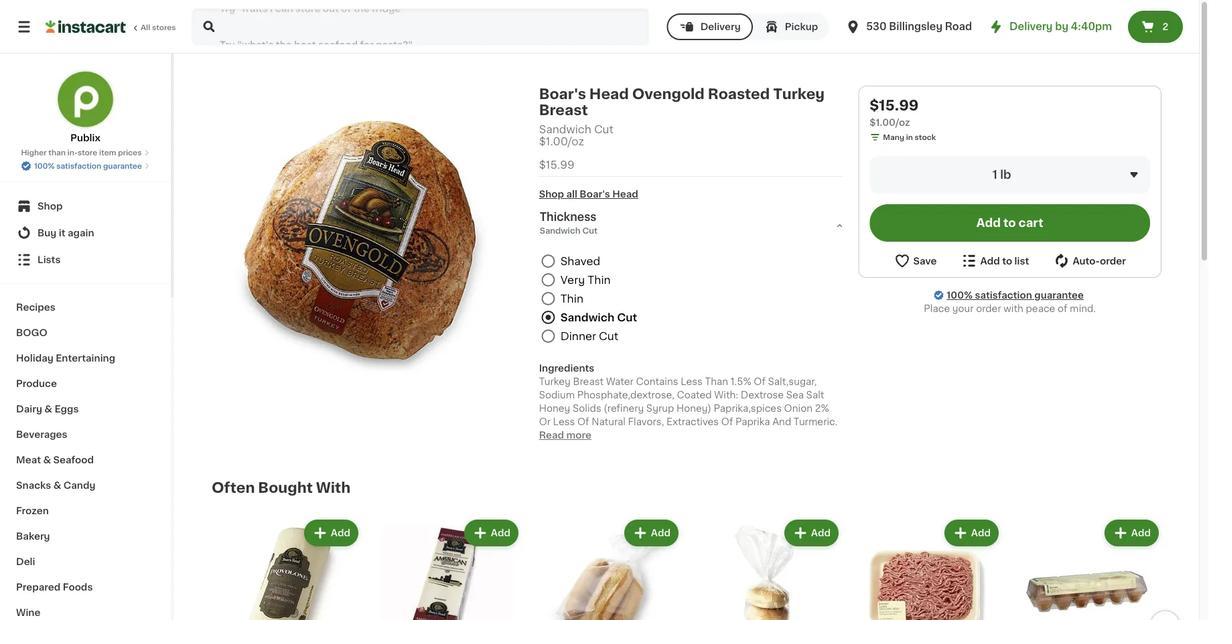 Task type: locate. For each thing, give the bounding box(es) containing it.
thin down very
[[561, 294, 584, 304]]

0 horizontal spatial guarantee
[[103, 163, 142, 170]]

1 horizontal spatial $1.00/oz
[[870, 118, 911, 127]]

to inside button
[[1003, 256, 1013, 266]]

0 vertical spatial to
[[1004, 217, 1016, 229]]

0 horizontal spatial thin
[[561, 294, 584, 304]]

0 vertical spatial 100% satisfaction guarantee
[[34, 163, 142, 170]]

foods
[[63, 583, 93, 592]]

add inside the add to list button
[[981, 256, 1000, 266]]

prepared foods
[[16, 583, 93, 592]]

honey
[[539, 404, 571, 414]]

thin right very
[[588, 275, 611, 285]]

sandwich down the boar's
[[539, 124, 592, 135]]

1 vertical spatial breast
[[573, 377, 604, 387]]

1 vertical spatial guarantee
[[1035, 291, 1084, 300]]

breast down ingredients
[[573, 377, 604, 387]]

0 vertical spatial satisfaction
[[56, 163, 101, 170]]

0 vertical spatial less
[[681, 377, 703, 387]]

1 vertical spatial to
[[1003, 256, 1013, 266]]

very thin
[[561, 275, 611, 285]]

item carousel region
[[212, 512, 1181, 621]]

boar's head ovengold roasted turkey breast image
[[223, 97, 501, 375]]

of down solids at the bottom of the page
[[578, 418, 590, 427]]

1 lb
[[993, 169, 1012, 181]]

satisfaction inside button
[[56, 163, 101, 170]]

sandwich inside the sandwich cut $1.00/oz
[[539, 124, 592, 135]]

1 horizontal spatial 100% satisfaction guarantee
[[947, 291, 1084, 300]]

deli
[[16, 558, 35, 567]]

100% satisfaction guarantee
[[34, 163, 142, 170], [947, 291, 1084, 300]]

less
[[681, 377, 703, 387], [553, 418, 575, 427]]

0 vertical spatial $15.99
[[870, 98, 919, 112]]

1 horizontal spatial delivery
[[1010, 22, 1053, 31]]

0 horizontal spatial of
[[578, 418, 590, 427]]

guarantee
[[103, 163, 142, 170], [1035, 291, 1084, 300]]

1 vertical spatial turkey
[[539, 377, 571, 387]]

1 horizontal spatial order
[[1100, 256, 1127, 266]]

boar's
[[580, 190, 610, 199]]

often
[[212, 481, 255, 495]]

3 add button from the left
[[626, 522, 678, 546]]

0 vertical spatial shop
[[539, 190, 564, 199]]

100%
[[34, 163, 55, 170], [947, 291, 973, 300]]

& for meat
[[43, 456, 51, 465]]

$1.00/oz inside $15.99 $1.00/oz
[[870, 118, 911, 127]]

phosphate,dextrose,
[[577, 391, 675, 400]]

1 horizontal spatial less
[[681, 377, 703, 387]]

2 horizontal spatial of
[[754, 377, 766, 387]]

6 add button from the left
[[1106, 522, 1158, 546]]

2 vertical spatial cut
[[599, 331, 619, 342]]

1 vertical spatial shop
[[38, 202, 63, 211]]

ovengold
[[632, 87, 705, 101]]

4 add button from the left
[[786, 522, 838, 546]]

0 horizontal spatial turkey
[[539, 377, 571, 387]]

0 horizontal spatial 100%
[[34, 163, 55, 170]]

1 vertical spatial cut
[[617, 312, 638, 323]]

add
[[977, 217, 1001, 229], [981, 256, 1000, 266], [331, 529, 351, 538], [491, 529, 511, 538], [651, 529, 671, 538], [811, 529, 831, 538], [972, 529, 991, 538], [1132, 529, 1151, 538]]

snacks & candy link
[[8, 473, 163, 499]]

0 horizontal spatial $15.99
[[539, 159, 575, 170]]

100% down higher
[[34, 163, 55, 170]]

0 vertical spatial 100%
[[34, 163, 55, 170]]

turkey right roasted
[[774, 87, 825, 101]]

1 vertical spatial sandwich
[[561, 312, 615, 323]]

& right meat
[[43, 456, 51, 465]]

100% satisfaction guarantee down store
[[34, 163, 142, 170]]

satisfaction down higher than in-store item prices
[[56, 163, 101, 170]]

buy it again
[[38, 229, 94, 238]]

honey)
[[677, 404, 712, 414]]

lists link
[[8, 247, 163, 273]]

less up read more 'button'
[[553, 418, 575, 427]]

very
[[561, 275, 585, 285]]

5 add button from the left
[[946, 522, 998, 546]]

ingredients turkey breast water contains less than 1.5% of salt,sugar, sodium phosphate,dextrose, coated with: dextrose sea salt honey solids (refinery syrup honey) paprika,spices onion 2% or less of natural flavors, extractives of paprika and turmeric. read more
[[539, 364, 838, 440]]

with
[[1004, 304, 1024, 314]]

$15.99 up many
[[870, 98, 919, 112]]

0 horizontal spatial less
[[553, 418, 575, 427]]

recipes
[[16, 303, 55, 312]]

sandwich for sandwich cut $1.00/oz
[[539, 124, 592, 135]]

1 vertical spatial satisfaction
[[975, 291, 1033, 300]]

& left eggs
[[44, 405, 52, 414]]

1 vertical spatial 100%
[[947, 291, 973, 300]]

turkey
[[774, 87, 825, 101], [539, 377, 571, 387]]

1 vertical spatial &
[[43, 456, 51, 465]]

publix
[[70, 133, 100, 143]]

&
[[44, 405, 52, 414], [43, 456, 51, 465], [53, 481, 61, 491]]

produce link
[[8, 371, 163, 397]]

less down ingredients button
[[681, 377, 703, 387]]

0 vertical spatial breast
[[539, 103, 588, 117]]

1 horizontal spatial turkey
[[774, 87, 825, 101]]

prices
[[118, 149, 142, 156]]

ingredients button
[[539, 362, 843, 375]]

0 horizontal spatial satisfaction
[[56, 163, 101, 170]]

shop all boar's head
[[539, 190, 639, 199]]

head
[[590, 87, 629, 101]]

2
[[1163, 22, 1169, 31]]

product group
[[212, 518, 361, 621], [372, 518, 521, 621], [532, 518, 682, 621], [692, 518, 842, 621], [852, 518, 1002, 621], [1013, 518, 1162, 621]]

breast
[[539, 103, 588, 117], [573, 377, 604, 387]]

sea
[[787, 391, 804, 400]]

1 add button from the left
[[305, 522, 357, 546]]

deli link
[[8, 550, 163, 575]]

shop for shop all boar's head
[[539, 190, 564, 199]]

guarantee down prices
[[103, 163, 142, 170]]

0 vertical spatial &
[[44, 405, 52, 414]]

1 vertical spatial $1.00/oz
[[539, 136, 584, 147]]

satisfaction
[[56, 163, 101, 170], [975, 291, 1033, 300]]

100% up 'your'
[[947, 291, 973, 300]]

0 vertical spatial thin
[[588, 275, 611, 285]]

sandwich up dinner cut
[[561, 312, 615, 323]]

turmeric.
[[794, 418, 838, 427]]

thin
[[588, 275, 611, 285], [561, 294, 584, 304]]

to left cart
[[1004, 217, 1016, 229]]

$1.00/oz inside the sandwich cut $1.00/oz
[[539, 136, 584, 147]]

add button for 3rd product group from the right
[[786, 522, 838, 546]]

shop up buy
[[38, 202, 63, 211]]

breast inside boar's head ovengold roasted turkey breast
[[539, 103, 588, 117]]

breast inside ingredients turkey breast water contains less than 1.5% of salt,sugar, sodium phosphate,dextrose, coated with: dextrose sea salt honey solids (refinery syrup honey) paprika,spices onion 2% or less of natural flavors, extractives of paprika and turmeric. read more
[[573, 377, 604, 387]]

of
[[754, 377, 766, 387], [578, 418, 590, 427], [722, 418, 733, 427]]

1 horizontal spatial shop
[[539, 190, 564, 199]]

2 add button from the left
[[466, 522, 517, 546]]

0 vertical spatial sandwich
[[539, 124, 592, 135]]

water
[[606, 377, 634, 387]]

with:
[[715, 391, 739, 400]]

save button
[[894, 253, 937, 269]]

$15.99
[[870, 98, 919, 112], [539, 159, 575, 170]]

1 vertical spatial $15.99
[[539, 159, 575, 170]]

0 horizontal spatial delivery
[[701, 22, 741, 31]]

0 horizontal spatial order
[[977, 304, 1002, 314]]

seafood
[[53, 456, 94, 465]]

$1.00/oz up many
[[870, 118, 911, 127]]

shop left all
[[539, 190, 564, 199]]

of down paprika,spices
[[722, 418, 733, 427]]

delivery
[[1010, 22, 1053, 31], [701, 22, 741, 31]]

to left list
[[1003, 256, 1013, 266]]

satisfaction up place your order with peace of mind.
[[975, 291, 1033, 300]]

turkey up sodium on the bottom of the page
[[539, 377, 571, 387]]

add button for fifth product group from the left
[[946, 522, 998, 546]]

1 lb field
[[870, 156, 1151, 194]]

buy it again link
[[8, 220, 163, 247]]

sandwich
[[539, 124, 592, 135], [561, 312, 615, 323]]

guarantee inside 100% satisfaction guarantee link
[[1035, 291, 1084, 300]]

1 horizontal spatial 100%
[[947, 291, 973, 300]]

many in stock
[[884, 134, 936, 141]]

0 vertical spatial order
[[1100, 256, 1127, 266]]

buy
[[38, 229, 57, 238]]

1 horizontal spatial of
[[722, 418, 733, 427]]

$15.99 up all
[[539, 159, 575, 170]]

bakery link
[[8, 524, 163, 550]]

$15.99 for $15.99
[[539, 159, 575, 170]]

2 vertical spatial &
[[53, 481, 61, 491]]

Search field
[[193, 9, 648, 44]]

breast down the boar's
[[539, 103, 588, 117]]

holiday entertaining link
[[8, 346, 163, 371]]

& left candy
[[53, 481, 61, 491]]

1 vertical spatial thin
[[561, 294, 584, 304]]

guarantee up of
[[1035, 291, 1084, 300]]

frozen
[[16, 507, 49, 516]]

cut up dinner cut
[[617, 312, 638, 323]]

cut down sandwich cut
[[599, 331, 619, 342]]

0 horizontal spatial 100% satisfaction guarantee
[[34, 163, 142, 170]]

add button for 3rd product group from the left
[[626, 522, 678, 546]]

1 vertical spatial 100% satisfaction guarantee
[[947, 291, 1084, 300]]

order inside button
[[1100, 256, 1127, 266]]

boar's head ovengold roasted turkey breast
[[539, 87, 825, 117]]

2 product group from the left
[[372, 518, 521, 621]]

$1.00/oz
[[870, 118, 911, 127], [539, 136, 584, 147]]

your
[[953, 304, 974, 314]]

0 vertical spatial guarantee
[[103, 163, 142, 170]]

1 horizontal spatial guarantee
[[1035, 291, 1084, 300]]

100% satisfaction guarantee link
[[947, 289, 1084, 302]]

delivery inside button
[[701, 22, 741, 31]]

0 horizontal spatial $1.00/oz
[[539, 136, 584, 147]]

0 vertical spatial turkey
[[774, 87, 825, 101]]

add to cart button
[[870, 204, 1151, 242]]

of up dextrose
[[754, 377, 766, 387]]

4 product group from the left
[[692, 518, 842, 621]]

0 vertical spatial cut
[[594, 124, 614, 135]]

100% satisfaction guarantee up with
[[947, 291, 1084, 300]]

lists
[[38, 255, 61, 265]]

1 horizontal spatial $15.99
[[870, 98, 919, 112]]

publix logo image
[[56, 70, 115, 129]]

None search field
[[192, 8, 650, 46]]

$1.00/oz down the boar's
[[539, 136, 584, 147]]

0 vertical spatial $1.00/oz
[[870, 118, 911, 127]]

to inside button
[[1004, 217, 1016, 229]]

candy
[[64, 481, 95, 491]]

dinner cut
[[561, 331, 619, 342]]

0 horizontal spatial shop
[[38, 202, 63, 211]]

$15.99 for $15.99 $1.00/oz
[[870, 98, 919, 112]]

& for snacks
[[53, 481, 61, 491]]

cut inside the sandwich cut $1.00/oz
[[594, 124, 614, 135]]

it
[[59, 229, 65, 238]]

syrup
[[647, 404, 674, 414]]

frozen link
[[8, 499, 163, 524]]

5 product group from the left
[[852, 518, 1002, 621]]

cut down head on the top of the page
[[594, 124, 614, 135]]



Task type: describe. For each thing, give the bounding box(es) containing it.
delivery button
[[667, 13, 753, 40]]

& for dairy
[[44, 405, 52, 414]]

higher
[[21, 149, 47, 156]]

delivery for delivery
[[701, 22, 741, 31]]

instacart logo image
[[46, 19, 126, 35]]

1 vertical spatial order
[[977, 304, 1002, 314]]

add button for fifth product group from the right
[[466, 522, 517, 546]]

prepared
[[16, 583, 61, 592]]

guarantee inside 100% satisfaction guarantee button
[[103, 163, 142, 170]]

dinner
[[561, 331, 596, 342]]

read
[[539, 431, 564, 440]]

$15.99 $1.00/oz
[[870, 98, 919, 127]]

add to list button
[[961, 253, 1030, 269]]

add inside the add to cart button
[[977, 217, 1001, 229]]

dairy & eggs link
[[8, 397, 163, 422]]

delivery by 4:40pm
[[1010, 22, 1113, 31]]

ingredients
[[539, 364, 595, 373]]

all stores link
[[46, 8, 177, 46]]

higher than in-store item prices
[[21, 149, 142, 156]]

flavors,
[[628, 418, 664, 427]]

in
[[907, 134, 913, 141]]

cut for sandwich cut
[[617, 312, 638, 323]]

dairy & eggs
[[16, 405, 79, 414]]

1.5%
[[731, 377, 752, 387]]

contains
[[636, 377, 679, 387]]

add to list
[[981, 256, 1030, 266]]

natural
[[592, 418, 626, 427]]

of
[[1058, 304, 1068, 314]]

turkey inside ingredients turkey breast water contains less than 1.5% of salt,sugar, sodium phosphate,dextrose, coated with: dextrose sea salt honey solids (refinery syrup honey) paprika,spices onion 2% or less of natural flavors, extractives of paprika and turmeric. read more
[[539, 377, 571, 387]]

save
[[914, 256, 937, 266]]

salt
[[807, 391, 825, 400]]

list
[[1015, 256, 1030, 266]]

head
[[613, 190, 639, 199]]

billingsley
[[889, 22, 943, 31]]

cut for dinner cut
[[599, 331, 619, 342]]

to for cart
[[1004, 217, 1016, 229]]

530 billingsley road
[[867, 22, 973, 31]]

auto-order
[[1073, 256, 1127, 266]]

read more button
[[539, 429, 592, 442]]

to for list
[[1003, 256, 1013, 266]]

3 product group from the left
[[532, 518, 682, 621]]

all
[[567, 190, 578, 199]]

solids
[[573, 404, 602, 414]]

shop link
[[8, 193, 163, 220]]

bakery
[[16, 532, 50, 542]]

1 horizontal spatial thin
[[588, 275, 611, 285]]

stores
[[152, 24, 176, 31]]

auto-order button
[[1054, 253, 1127, 269]]

add to cart
[[977, 217, 1044, 229]]

100% inside button
[[34, 163, 55, 170]]

2%
[[815, 404, 830, 414]]

store
[[78, 149, 97, 156]]

meat & seafood link
[[8, 448, 163, 473]]

many
[[884, 134, 905, 141]]

item
[[99, 149, 116, 156]]

add button for 1st product group from the right
[[1106, 522, 1158, 546]]

or
[[539, 418, 551, 427]]

place
[[924, 304, 950, 314]]

shop for shop
[[38, 202, 63, 211]]

salt,sugar,
[[768, 377, 817, 387]]

auto-
[[1073, 256, 1100, 266]]

entertaining
[[56, 354, 115, 363]]

than
[[48, 149, 66, 156]]

100% satisfaction guarantee button
[[21, 158, 150, 172]]

6 product group from the left
[[1013, 518, 1162, 621]]

produce
[[16, 379, 57, 389]]

all
[[141, 24, 150, 31]]

dairy
[[16, 405, 42, 414]]

extractives
[[667, 418, 719, 427]]

eggs
[[55, 405, 79, 414]]

mind.
[[1070, 304, 1096, 314]]

with
[[316, 481, 351, 495]]

higher than in-store item prices link
[[21, 147, 150, 158]]

turkey inside boar's head ovengold roasted turkey breast
[[774, 87, 825, 101]]

4:40pm
[[1071, 22, 1113, 31]]

again
[[68, 229, 94, 238]]

dextrose
[[741, 391, 784, 400]]

beverages
[[16, 430, 67, 440]]

1 product group from the left
[[212, 518, 361, 621]]

(refinery
[[604, 404, 644, 414]]

all stores
[[141, 24, 176, 31]]

recipes link
[[8, 295, 163, 320]]

bogo link
[[8, 320, 163, 346]]

add button for 1st product group
[[305, 522, 357, 546]]

shaved
[[561, 256, 601, 267]]

sodium
[[539, 391, 575, 400]]

sandwich for sandwich cut
[[561, 312, 615, 323]]

1 horizontal spatial satisfaction
[[975, 291, 1033, 300]]

beverages link
[[8, 422, 163, 448]]

snacks
[[16, 481, 51, 491]]

cart
[[1019, 217, 1044, 229]]

often bought with
[[212, 481, 351, 495]]

service type group
[[667, 13, 829, 40]]

2 button
[[1129, 11, 1184, 43]]

place your order with peace of mind.
[[924, 304, 1096, 314]]

bought
[[258, 481, 313, 495]]

530
[[867, 22, 887, 31]]

snacks & candy
[[16, 481, 95, 491]]

cut for sandwich cut $1.00/oz
[[594, 124, 614, 135]]

delivery for delivery by 4:40pm
[[1010, 22, 1053, 31]]

publix link
[[56, 70, 115, 145]]

1 vertical spatial less
[[553, 418, 575, 427]]

100% satisfaction guarantee inside button
[[34, 163, 142, 170]]

530 billingsley road button
[[845, 8, 973, 46]]

sandwich cut
[[561, 312, 638, 323]]



Task type: vqa. For each thing, say whether or not it's contained in the screenshot.
Pomegranate
no



